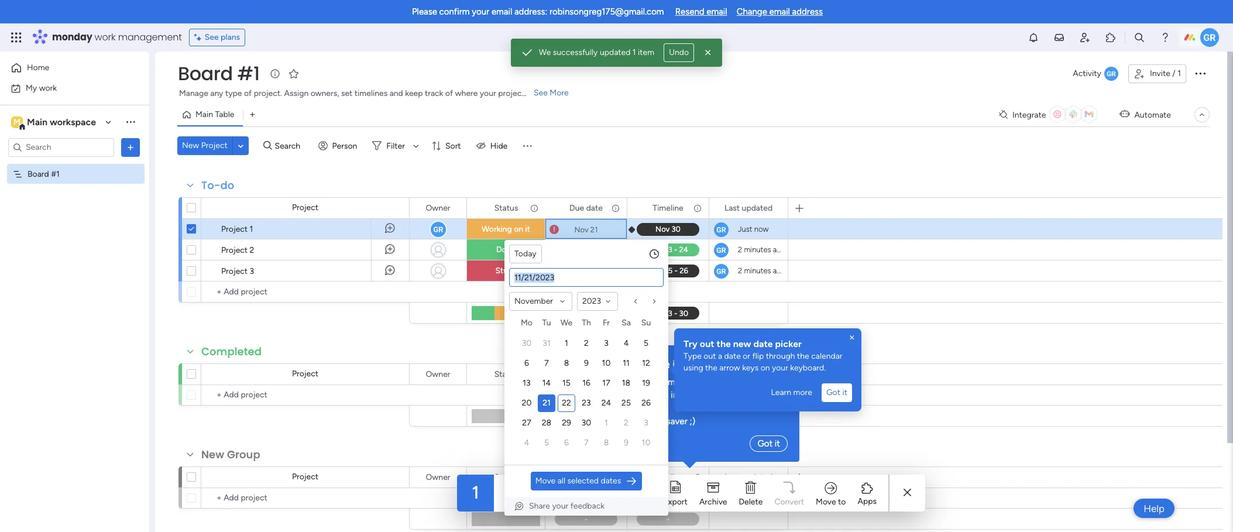 Task type: locate. For each thing, give the bounding box(es) containing it.
keys
[[742, 363, 759, 373]]

3 down 'friday' element
[[604, 338, 609, 348]]

timeline field up add time image
[[650, 202, 686, 215]]

j81la image
[[626, 475, 638, 487]]

status up working on it
[[494, 203, 518, 213]]

2 vertical spatial it
[[775, 438, 780, 449]]

resend
[[675, 6, 705, 17]]

1 vertical spatial last
[[725, 369, 740, 379]]

3 status from the top
[[494, 472, 518, 482]]

1 vertical spatial 2 minutes ago
[[738, 266, 786, 275]]

set
[[341, 88, 353, 98]]

last up delete
[[725, 472, 740, 482]]

multiple inside "select multiple items to update column value, edit or move them in one single click."
[[623, 377, 655, 387]]

0 vertical spatial move
[[535, 476, 556, 486]]

0 vertical spatial 8
[[564, 358, 569, 368]]

help button
[[1134, 499, 1175, 518]]

workspace selection element
[[11, 115, 98, 130]]

2 timeline from the top
[[653, 369, 684, 379]]

on right working
[[514, 224, 523, 234]]

last updated up just
[[725, 203, 773, 213]]

/
[[1173, 68, 1176, 78]]

7 button up move all selected dates button
[[578, 434, 595, 452]]

update
[[693, 377, 721, 387]]

2 horizontal spatial it
[[843, 388, 848, 397]]

0 vertical spatial work
[[95, 30, 116, 44]]

3 timeline from the top
[[653, 472, 684, 482]]

completed
[[201, 344, 262, 359]]

3 last updated from the top
[[725, 472, 773, 482]]

0 horizontal spatial new
[[182, 140, 199, 150]]

1 horizontal spatial close image
[[848, 333, 857, 342]]

10 up select
[[602, 358, 611, 368]]

previous image
[[631, 297, 640, 306]]

3
[[250, 266, 254, 276], [604, 338, 609, 348], [644, 418, 648, 428]]

to up one
[[682, 377, 691, 387]]

1 vertical spatial on
[[761, 363, 770, 373]]

8 button up 15
[[558, 355, 575, 372]]

export
[[664, 497, 688, 507]]

1 inside alert
[[633, 47, 636, 57]]

0 vertical spatial 10 button
[[598, 355, 615, 372]]

the up update on the right bottom of page
[[705, 363, 718, 373]]

status field up working on it
[[492, 202, 521, 215]]

1 vertical spatial due
[[570, 369, 584, 379]]

0 horizontal spatial board
[[28, 169, 49, 179]]

due up nov 21
[[570, 203, 584, 213]]

move inside button
[[535, 476, 556, 486]]

management
[[118, 30, 182, 44]]

updated left item
[[600, 47, 631, 57]]

status field for do
[[492, 202, 521, 215]]

last updated field down "flip"
[[722, 368, 776, 381]]

5 button down the sunday element
[[637, 335, 655, 352]]

due for completed
[[570, 369, 584, 379]]

1 horizontal spatial got
[[827, 388, 841, 397]]

1 vertical spatial 5 button
[[538, 434, 556, 452]]

arrow down image
[[409, 139, 423, 153]]

9 down guaranteed
[[624, 438, 629, 448]]

multiple
[[632, 358, 670, 371], [623, 377, 655, 387]]

it inside got it button
[[843, 388, 848, 397]]

main workspace
[[27, 116, 96, 127]]

0 horizontal spatial see
[[205, 32, 219, 42]]

21 right v2 overdue deadline image
[[591, 225, 598, 234]]

move all selected dates
[[535, 476, 621, 486]]

1 due date field from the top
[[567, 202, 606, 215]]

0 vertical spatial we
[[539, 47, 551, 57]]

change
[[737, 6, 767, 17]]

status left the 13 on the bottom
[[494, 369, 518, 379]]

items for to
[[657, 377, 680, 387]]

it down learn
[[775, 438, 780, 449]]

8 up 15
[[564, 358, 569, 368]]

alert
[[511, 39, 722, 67]]

0 vertical spatial or
[[743, 351, 750, 361]]

7 button up 14
[[538, 355, 556, 372]]

Status field
[[492, 202, 521, 215], [492, 368, 521, 381], [492, 471, 521, 484]]

we successfully updated 1 item
[[539, 47, 655, 57]]

owner field for new group
[[423, 471, 453, 484]]

work right monday
[[95, 30, 116, 44]]

items up 'in'
[[657, 377, 680, 387]]

25 button
[[618, 395, 635, 412]]

Date field
[[510, 269, 663, 286]]

got it inside got it button
[[827, 388, 848, 397]]

1 horizontal spatial 1 button
[[598, 414, 615, 432]]

option
[[0, 163, 149, 166]]

out left a
[[704, 351, 716, 361]]

1 horizontal spatial board #1
[[178, 60, 260, 87]]

see inside button
[[205, 32, 219, 42]]

see more
[[534, 88, 569, 98]]

to inside "select multiple items to update column value, edit or move them in one single click."
[[682, 377, 691, 387]]

1 last updated from the top
[[725, 203, 773, 213]]

1 vertical spatial to
[[838, 497, 846, 507]]

nov for nov 23
[[574, 267, 588, 275]]

2 vertical spatial due date field
[[567, 471, 606, 484]]

got it inside 'got it' "link"
[[758, 438, 780, 449]]

4
[[624, 338, 629, 348], [524, 438, 529, 448]]

3 last updated field from the top
[[722, 471, 776, 484]]

1 horizontal spatial 3 button
[[637, 414, 655, 432]]

1 horizontal spatial got it
[[827, 388, 848, 397]]

board down the search in workspace field
[[28, 169, 49, 179]]

see plans
[[205, 32, 240, 42]]

filter button
[[368, 136, 423, 155]]

due date field for new group
[[567, 471, 606, 484]]

0 vertical spatial last
[[725, 203, 740, 213]]

see for see plans
[[205, 32, 219, 42]]

activity button
[[1068, 64, 1124, 83]]

16
[[583, 378, 591, 388]]

share your feedback
[[529, 501, 605, 511]]

column information image
[[611, 203, 620, 213], [693, 203, 702, 213], [530, 473, 539, 482], [611, 473, 620, 482]]

1 vertical spatial due date field
[[567, 368, 606, 381]]

24 button
[[598, 395, 615, 412]]

new left group
[[201, 447, 224, 462]]

1 vertical spatial move
[[816, 497, 836, 507]]

your
[[472, 6, 489, 17], [480, 88, 496, 98], [772, 363, 788, 373], [552, 501, 569, 511]]

the up keyboard.
[[797, 351, 809, 361]]

3 last from the top
[[725, 472, 740, 482]]

nov up 2023
[[574, 267, 588, 275]]

10 button down 'guaranteed time-saver ;)'
[[637, 434, 655, 452]]

main inside main table button
[[196, 109, 213, 119]]

out right try
[[700, 338, 715, 349]]

move
[[535, 476, 556, 486], [816, 497, 836, 507]]

4 down 27 button
[[524, 438, 529, 448]]

0 vertical spatial owner field
[[423, 202, 453, 215]]

thursday element
[[577, 316, 596, 334]]

add time image
[[649, 248, 660, 260]]

4 button down saturday element
[[618, 335, 635, 352]]

due up 22 in the bottom left of the page
[[570, 369, 584, 379]]

1 of from the left
[[244, 88, 252, 98]]

2 vertical spatial status
[[494, 472, 518, 482]]

0 vertical spatial status field
[[492, 202, 521, 215]]

items for at
[[673, 358, 699, 371]]

home
[[27, 63, 49, 73]]

main inside workspace selection element
[[27, 116, 47, 127]]

1 horizontal spatial 10 button
[[637, 434, 655, 452]]

0 horizontal spatial got it
[[758, 438, 780, 449]]

7 down 31 button
[[545, 358, 549, 368]]

options image
[[1194, 66, 1208, 80], [125, 141, 136, 153]]

of
[[244, 88, 252, 98], [445, 88, 453, 98]]

2 button down 25 button
[[618, 414, 635, 432]]

1 owner field from the top
[[423, 202, 453, 215]]

1 button down the 24 button
[[598, 414, 615, 432]]

1 last updated field from the top
[[722, 202, 776, 215]]

of right track
[[445, 88, 453, 98]]

updated up just now on the top right
[[742, 203, 773, 213]]

items left at
[[673, 358, 699, 371]]

1 status field from the top
[[492, 202, 521, 215]]

got it down learn
[[758, 438, 780, 449]]

learn
[[771, 388, 791, 397]]

23 up 2023
[[590, 267, 598, 275]]

0 vertical spatial minutes
[[744, 245, 771, 254]]

invite
[[1150, 68, 1171, 78]]

Timeline field
[[650, 202, 686, 215], [650, 368, 686, 381], [650, 471, 686, 484]]

working on it
[[482, 224, 530, 234]]

3 timeline field from the top
[[650, 471, 686, 484]]

0 vertical spatial board
[[178, 60, 233, 87]]

it up the today
[[525, 224, 530, 234]]

0 vertical spatial 9
[[584, 358, 589, 368]]

22 button
[[558, 395, 575, 412]]

23 button
[[578, 395, 595, 412]]

close image right the 'undo' button
[[703, 47, 714, 59]]

it inside 'got it' "link"
[[775, 438, 780, 449]]

status for to-do
[[494, 203, 518, 213]]

#1 inside list box
[[51, 169, 60, 179]]

close image up got it button
[[848, 333, 857, 342]]

2 due date from the top
[[570, 369, 603, 379]]

3 email from the left
[[769, 6, 790, 17]]

0 vertical spatial out
[[700, 338, 715, 349]]

your down through
[[772, 363, 788, 373]]

3 for bottommost 3 "button"
[[644, 418, 648, 428]]

next image
[[650, 297, 659, 306]]

8 down guaranteed
[[604, 438, 609, 448]]

multiple up the move
[[623, 377, 655, 387]]

my work
[[26, 83, 57, 93]]

4 button
[[618, 335, 635, 352], [518, 434, 536, 452]]

0 vertical spatial 1 button
[[558, 335, 575, 352]]

person
[[332, 141, 357, 151]]

2 + add project text field from the top
[[207, 388, 404, 402]]

timeline up add time image
[[653, 203, 684, 213]]

duplicate
[[617, 497, 652, 507]]

items inside "select multiple items to update column value, edit or move them in one single click."
[[657, 377, 680, 387]]

1 horizontal spatial 9 button
[[618, 434, 635, 452]]

last up just
[[725, 203, 740, 213]]

3 due from the top
[[570, 472, 584, 482]]

1 timeline from the top
[[653, 203, 684, 213]]

feedback
[[571, 501, 605, 511]]

row group containing 30
[[517, 334, 656, 453]]

1 horizontal spatial 30
[[582, 418, 591, 428]]

items
[[673, 358, 699, 371], [657, 377, 680, 387]]

got inside button
[[827, 388, 841, 397]]

workspace
[[50, 116, 96, 127]]

0 horizontal spatial email
[[492, 6, 512, 17]]

new inside new project button
[[182, 140, 199, 150]]

0 vertical spatial it
[[525, 224, 530, 234]]

5 button down 28 button
[[538, 434, 556, 452]]

1 vertical spatial 23
[[582, 398, 591, 408]]

1 status from the top
[[494, 203, 518, 213]]

owner
[[426, 203, 450, 213], [426, 369, 450, 379], [426, 472, 450, 482]]

10 button up select
[[598, 355, 615, 372]]

column information image
[[530, 203, 539, 213], [693, 370, 702, 379], [693, 473, 702, 482]]

invite / 1
[[1150, 68, 1181, 78]]

1 horizontal spatial 5
[[644, 338, 649, 348]]

column information image for timeline
[[693, 473, 702, 482]]

2 due date field from the top
[[567, 368, 606, 381]]

got it for 'got it' "link"
[[758, 438, 780, 449]]

tuesday element
[[537, 316, 557, 334]]

1 vertical spatial last updated
[[725, 369, 773, 379]]

0 horizontal spatial 10
[[602, 358, 611, 368]]

1 vertical spatial multiple
[[623, 377, 655, 387]]

12
[[642, 358, 650, 368]]

search everything image
[[1134, 32, 1146, 43]]

0 vertical spatial close image
[[703, 47, 714, 59]]

timelines
[[355, 88, 388, 98]]

1 horizontal spatial 8 button
[[598, 434, 615, 452]]

time-
[[645, 416, 666, 427]]

help image
[[1160, 32, 1171, 43]]

1 horizontal spatial to
[[838, 497, 846, 507]]

status for new group
[[494, 472, 518, 482]]

30 button down 23 button
[[578, 414, 595, 432]]

grid containing mo
[[517, 316, 656, 453]]

+ Add project text field
[[207, 285, 404, 299], [207, 388, 404, 402], [207, 491, 404, 505]]

got down learn
[[758, 438, 773, 449]]

inbox image
[[1054, 32, 1065, 43]]

0 vertical spatial 9 button
[[578, 355, 595, 372]]

move for move all selected dates
[[535, 476, 556, 486]]

got it right more
[[827, 388, 848, 397]]

Owner field
[[423, 202, 453, 215], [423, 368, 453, 381], [423, 471, 453, 484]]

move left all
[[535, 476, 556, 486]]

3 button down 'friday' element
[[598, 335, 615, 352]]

move all selected dates button
[[531, 472, 642, 491]]

2 vertical spatial + add project text field
[[207, 491, 404, 505]]

automate
[[1135, 110, 1171, 120]]

1 due date from the top
[[570, 203, 603, 213]]

invite members image
[[1079, 32, 1091, 43]]

we left successfully
[[539, 47, 551, 57]]

2 button down thursday element
[[578, 335, 595, 352]]

timeline up 'in'
[[653, 369, 684, 379]]

0 vertical spatial 8 button
[[558, 355, 575, 372]]

sunday element
[[636, 316, 656, 334]]

0 vertical spatial to
[[682, 377, 691, 387]]

last updated for to-do
[[725, 203, 773, 213]]

1 button down wednesday element
[[558, 335, 575, 352]]

5 down the sunday element
[[644, 338, 649, 348]]

1 vertical spatial new
[[201, 447, 224, 462]]

board #1 down the search in workspace field
[[28, 169, 60, 179]]

3 owner field from the top
[[423, 471, 453, 484]]

multiple for select
[[623, 377, 655, 387]]

1 vertical spatial + add project text field
[[207, 388, 404, 402]]

it for got it button
[[843, 388, 848, 397]]

to
[[682, 377, 691, 387], [838, 497, 846, 507]]

column information image down type
[[693, 370, 702, 379]]

0 vertical spatial 30 button
[[518, 335, 536, 352]]

3 status field from the top
[[492, 471, 521, 484]]

2 minutes from the top
[[744, 266, 771, 275]]

0 vertical spatial 2 minutes ago
[[738, 245, 786, 254]]

date for due date field corresponding to new group
[[586, 472, 603, 482]]

8 for leftmost 8 button
[[564, 358, 569, 368]]

29
[[562, 418, 571, 428]]

1 vertical spatial timeline field
[[650, 368, 686, 381]]

#1 down the search in workspace field
[[51, 169, 60, 179]]

1 2 minutes ago from the top
[[738, 245, 786, 254]]

saver
[[666, 416, 688, 427]]

last updated up delete
[[725, 472, 773, 482]]

1 horizontal spatial main
[[196, 109, 213, 119]]

got right more
[[827, 388, 841, 397]]

0 vertical spatial 6
[[525, 358, 529, 368]]

alert containing we successfully updated 1 item
[[511, 39, 722, 67]]

try out the new date picker type out a date or flip through the calendar using the arrow keys on your keyboard.
[[684, 338, 845, 373]]

single
[[698, 390, 722, 400]]

30 button down monday element
[[518, 335, 536, 352]]

of right the type
[[244, 88, 252, 98]]

monday element
[[517, 316, 537, 334]]

6 up the 13 on the bottom
[[525, 358, 529, 368]]

15
[[563, 378, 571, 388]]

2023 button
[[577, 292, 618, 311]]

2 last from the top
[[725, 369, 740, 379]]

Search field
[[272, 138, 307, 154]]

2 horizontal spatial email
[[769, 6, 790, 17]]

last updated down "flip"
[[725, 369, 773, 379]]

6 down '29' "button"
[[564, 438, 569, 448]]

2 vertical spatial status field
[[492, 471, 521, 484]]

keep
[[405, 88, 423, 98]]

18
[[622, 378, 631, 388]]

nov 21
[[575, 225, 598, 234]]

Completed field
[[198, 344, 265, 359]]

10 button
[[598, 355, 615, 372], [637, 434, 655, 452]]

nov
[[575, 225, 589, 234], [574, 267, 588, 275]]

options image right "/"
[[1194, 66, 1208, 80]]

0 vertical spatial due date field
[[567, 202, 606, 215]]

or left "flip"
[[743, 351, 750, 361]]

2 vertical spatial due date
[[570, 472, 603, 482]]

board #1
[[178, 60, 260, 87], [28, 169, 60, 179]]

work
[[95, 30, 116, 44], [39, 83, 57, 93]]

0 vertical spatial 7
[[545, 358, 549, 368]]

minutes
[[744, 245, 771, 254], [744, 266, 771, 275]]

on inside try out the new date picker type out a date or flip through the calendar using the arrow keys on your keyboard.
[[761, 363, 770, 373]]

New Group field
[[198, 447, 263, 462]]

it
[[525, 224, 530, 234], [843, 388, 848, 397], [775, 438, 780, 449]]

owners,
[[311, 88, 339, 98]]

updated up delete
[[742, 472, 773, 482]]

2 owner field from the top
[[423, 368, 453, 381]]

2 email from the left
[[707, 6, 727, 17]]

1 horizontal spatial of
[[445, 88, 453, 98]]

1 horizontal spatial 4
[[624, 338, 629, 348]]

today
[[515, 249, 537, 259]]

close image
[[703, 47, 714, 59], [848, 333, 857, 342]]

apps image
[[1105, 32, 1117, 43]]

your down project selected
[[552, 501, 569, 511]]

last
[[725, 203, 740, 213], [725, 369, 740, 379], [725, 472, 740, 482]]

0 horizontal spatial options image
[[125, 141, 136, 153]]

3 due date field from the top
[[567, 471, 606, 484]]

0 vertical spatial + add project text field
[[207, 285, 404, 299]]

1 vertical spatial 8
[[604, 438, 609, 448]]

manage any type of project. assign owners, set timelines and keep track of where your project stands.
[[179, 88, 553, 98]]

work inside 'button'
[[39, 83, 57, 93]]

options image down workspace options icon
[[125, 141, 136, 153]]

1 vertical spatial last updated field
[[722, 368, 776, 381]]

1 vertical spatial 10
[[642, 438, 651, 448]]

0 horizontal spatial got
[[758, 438, 773, 449]]

0 vertical spatial board #1
[[178, 60, 260, 87]]

the up a
[[717, 338, 731, 349]]

group
[[227, 447, 260, 462]]

timeline field up 'in'
[[650, 368, 686, 381]]

0 horizontal spatial 21
[[543, 398, 551, 408]]

last updated field up just
[[722, 202, 776, 215]]

column information image up working on it
[[530, 203, 539, 213]]

new down main table button
[[182, 140, 199, 150]]

or left 25
[[613, 390, 621, 400]]

new for new project
[[182, 140, 199, 150]]

3 for topmost 3 "button"
[[604, 338, 609, 348]]

2 timeline field from the top
[[650, 368, 686, 381]]

5 for leftmost the 5 'button'
[[544, 438, 549, 448]]

we for we
[[561, 318, 573, 328]]

status field left all
[[492, 471, 521, 484]]

30 down 23 button
[[582, 418, 591, 428]]

0 horizontal spatial we
[[539, 47, 551, 57]]

1 vertical spatial it
[[843, 388, 848, 397]]

multiple for update
[[632, 358, 670, 371]]

4 down saturday element
[[624, 338, 629, 348]]

1 owner from the top
[[426, 203, 450, 213]]

3 owner from the top
[[426, 472, 450, 482]]

updated
[[600, 47, 631, 57], [742, 203, 773, 213], [742, 369, 773, 379], [742, 472, 773, 482]]

in
[[671, 390, 678, 400]]

1 last from the top
[[725, 203, 740, 213]]

25
[[622, 398, 631, 408]]

status left all
[[494, 472, 518, 482]]

3 due date from the top
[[570, 472, 603, 482]]

friday element
[[596, 316, 616, 334]]

now
[[754, 225, 769, 234]]

row group
[[517, 334, 656, 453]]

1 vertical spatial 9 button
[[618, 434, 635, 452]]

1 horizontal spatial 30 button
[[578, 414, 595, 432]]

board inside list box
[[28, 169, 49, 179]]

got inside "link"
[[758, 438, 773, 449]]

add view image
[[250, 110, 255, 119]]

1 vertical spatial 30
[[582, 418, 591, 428]]

0 vertical spatial 7 button
[[538, 355, 556, 372]]

1 vertical spatial board
[[28, 169, 49, 179]]

1 vertical spatial #1
[[51, 169, 60, 179]]

see left more
[[534, 88, 548, 98]]

10 down 'guaranteed time-saver ;)'
[[642, 438, 651, 448]]

notifications image
[[1028, 32, 1040, 43]]

updated for last updated "field" for new group
[[742, 472, 773, 482]]

Last updated field
[[722, 202, 776, 215], [722, 368, 776, 381], [722, 471, 776, 484]]

grid
[[517, 316, 656, 453]]

on down "flip"
[[761, 363, 770, 373]]

9 button down guaranteed
[[618, 434, 635, 452]]

23 left edit at the bottom left
[[582, 398, 591, 408]]

1 horizontal spatial move
[[816, 497, 836, 507]]

6 for the bottom 6 button
[[564, 438, 569, 448]]

the
[[717, 338, 731, 349], [797, 351, 809, 361], [705, 363, 718, 373]]

6 button up the 13 on the bottom
[[518, 355, 536, 372]]

3 down project 2
[[250, 266, 254, 276]]

13 button
[[518, 375, 536, 392]]

at
[[701, 358, 711, 371]]

project.
[[254, 88, 282, 98]]

select product image
[[11, 32, 22, 43]]

selected
[[567, 476, 599, 486], [554, 479, 607, 496]]

new inside new group field
[[201, 447, 224, 462]]

0 horizontal spatial 1 button
[[558, 335, 575, 352]]

30 down monday element
[[522, 338, 532, 348]]

1 vertical spatial minutes
[[744, 266, 771, 275]]

1 vertical spatial got it
[[758, 438, 780, 449]]

7 button
[[538, 355, 556, 372], [578, 434, 595, 452]]

5 down 28 button
[[544, 438, 549, 448]]

0 horizontal spatial 8
[[564, 358, 569, 368]]

0 vertical spatial 6 button
[[518, 355, 536, 372]]

hide button
[[472, 136, 515, 155]]

Due date field
[[567, 202, 606, 215], [567, 368, 606, 381], [567, 471, 606, 484]]

2 due from the top
[[570, 369, 584, 379]]

email left address:
[[492, 6, 512, 17]]

board up any
[[178, 60, 233, 87]]

2 vertical spatial last updated field
[[722, 471, 776, 484]]



Task type: vqa. For each thing, say whether or not it's contained in the screenshot.
the left "Table"
no



Task type: describe. For each thing, give the bounding box(es) containing it.
new for new group
[[201, 447, 224, 462]]

2 status field from the top
[[492, 368, 521, 381]]

20 button
[[518, 395, 536, 412]]

convert
[[775, 497, 804, 507]]

1 horizontal spatial 9
[[624, 438, 629, 448]]

table
[[215, 109, 234, 119]]

filter
[[387, 141, 405, 151]]

0 horizontal spatial 5 button
[[538, 434, 556, 452]]

0 horizontal spatial 3
[[250, 266, 254, 276]]

2 2 minutes ago from the top
[[738, 266, 786, 275]]

workspace options image
[[125, 116, 136, 128]]

1 due from the top
[[570, 203, 584, 213]]

1 vertical spatial out
[[704, 351, 716, 361]]

owner for group
[[426, 472, 450, 482]]

status field for group
[[492, 471, 521, 484]]

your right confirm at the top left of page
[[472, 6, 489, 17]]

main for main table
[[196, 109, 213, 119]]

due date field for completed
[[567, 368, 606, 381]]

0 vertical spatial #1
[[237, 60, 260, 87]]

move for move to
[[816, 497, 836, 507]]

15 button
[[558, 375, 575, 392]]

and
[[390, 88, 403, 98]]

got it for got it button
[[827, 388, 848, 397]]

26 button
[[637, 395, 655, 412]]

last updated field for new group
[[722, 471, 776, 484]]

v2 search image
[[263, 139, 272, 152]]

1 vertical spatial the
[[797, 351, 809, 361]]

see for see more
[[534, 88, 548, 98]]

6 for 6 button to the left
[[525, 358, 529, 368]]

2 owner from the top
[[426, 369, 450, 379]]

last updated field for to-do
[[722, 202, 776, 215]]

new
[[733, 338, 751, 349]]

23 inside button
[[582, 398, 591, 408]]

board #1 list box
[[0, 162, 149, 342]]

update
[[595, 358, 630, 371]]

5 for the 5 'button' to the right
[[644, 338, 649, 348]]

3 + add project text field from the top
[[207, 491, 404, 505]]

working
[[482, 224, 512, 234]]

1 vertical spatial 1 button
[[598, 414, 615, 432]]

resend email
[[675, 6, 727, 17]]

archive
[[699, 497, 727, 507]]

board #1 inside list box
[[28, 169, 60, 179]]

select
[[595, 377, 620, 387]]

Board #1 field
[[175, 60, 263, 87]]

all
[[558, 476, 565, 486]]

dapulse integrations image
[[999, 110, 1008, 119]]

it for 'got it' "link"
[[775, 438, 780, 449]]

new project
[[182, 140, 228, 150]]

select multiple items to update column value, edit or move them in one single click.
[[595, 377, 779, 400]]

column
[[724, 377, 753, 387]]

we for we successfully updated 1 item
[[539, 47, 551, 57]]

0 vertical spatial 2 button
[[578, 335, 595, 352]]

due for new group
[[570, 472, 584, 482]]

more
[[550, 88, 569, 98]]

0 horizontal spatial 10 button
[[598, 355, 615, 372]]

nov for nov 21
[[575, 225, 589, 234]]

0 vertical spatial 4
[[624, 338, 629, 348]]

new project button
[[177, 136, 232, 155]]

email for change email address
[[769, 6, 790, 17]]

stands.
[[527, 88, 553, 98]]

undo button
[[664, 43, 694, 62]]

change email address
[[737, 6, 823, 17]]

2 status from the top
[[494, 369, 518, 379]]

1 vertical spatial 7
[[584, 438, 589, 448]]

a
[[718, 351, 722, 361]]

v2 done deadline image
[[550, 244, 559, 256]]

0 horizontal spatial 7
[[545, 358, 549, 368]]

0 vertical spatial 3 button
[[598, 335, 615, 352]]

1 vertical spatial column information image
[[693, 370, 702, 379]]

1 vertical spatial 30 button
[[578, 414, 595, 432]]

arrow
[[720, 363, 740, 373]]

item
[[638, 47, 655, 57]]

project 3
[[221, 266, 254, 276]]

person button
[[313, 136, 364, 155]]

learn more button
[[767, 383, 817, 402]]

add to favorites image
[[288, 68, 300, 79]]

0 horizontal spatial 6 button
[[518, 355, 536, 372]]

menu image
[[522, 140, 533, 152]]

last updated for new group
[[725, 472, 773, 482]]

work for monday
[[95, 30, 116, 44]]

1 + add project text field from the top
[[207, 285, 404, 299]]

2 of from the left
[[445, 88, 453, 98]]

1 timeline field from the top
[[650, 202, 686, 215]]

0 horizontal spatial 7 button
[[538, 355, 556, 372]]

project selected
[[506, 479, 607, 496]]

share
[[529, 501, 550, 511]]

27 button
[[518, 414, 536, 432]]

project
[[498, 88, 525, 98]]

selected inside move all selected dates button
[[567, 476, 599, 486]]

just
[[738, 225, 753, 234]]

su
[[641, 318, 651, 328]]

2 last updated from the top
[[725, 369, 773, 379]]

change email address link
[[737, 6, 823, 17]]

stuck
[[495, 266, 517, 276]]

2 ago from the top
[[773, 266, 786, 275]]

0 vertical spatial options image
[[1194, 66, 1208, 80]]

address:
[[515, 6, 547, 17]]

where
[[455, 88, 478, 98]]

sort
[[445, 141, 461, 151]]

or inside "select multiple items to update column value, edit or move them in one single click."
[[613, 390, 621, 400]]

1 horizontal spatial 2 button
[[618, 414, 635, 432]]

21 inside button
[[543, 398, 551, 408]]

28
[[542, 418, 552, 428]]

see more link
[[533, 87, 570, 99]]

your right where
[[480, 88, 496, 98]]

collapse board header image
[[1198, 110, 1207, 119]]

26
[[642, 398, 651, 408]]

value,
[[756, 377, 779, 387]]

0 horizontal spatial 9
[[584, 358, 589, 368]]

home button
[[7, 59, 126, 77]]

10 for 10 button to the left
[[602, 358, 611, 368]]

0 vertical spatial 21
[[591, 225, 598, 234]]

21 button
[[538, 395, 556, 412]]

owner field for to-do
[[423, 202, 453, 215]]

got it button
[[822, 383, 852, 402]]

calendar
[[811, 351, 843, 361]]

11 button
[[618, 355, 635, 372]]

robinsongreg175@gmail.com
[[550, 6, 664, 17]]

0 horizontal spatial 4 button
[[518, 434, 536, 452]]

0 vertical spatial the
[[717, 338, 731, 349]]

got for got it button
[[827, 388, 841, 397]]

hide
[[490, 141, 508, 151]]

project inside new project button
[[201, 140, 228, 150]]

wednesday element
[[557, 316, 577, 334]]

1 vertical spatial 3 button
[[637, 414, 655, 432]]

0 horizontal spatial 30 button
[[518, 335, 536, 352]]

1 vertical spatial options image
[[125, 141, 136, 153]]

1 email from the left
[[492, 6, 512, 17]]

project 1
[[221, 224, 253, 234]]

nov 23
[[574, 267, 598, 275]]

due date for completed
[[570, 369, 603, 379]]

do
[[220, 178, 234, 193]]

2 last updated field from the top
[[722, 368, 776, 381]]

through
[[766, 351, 795, 361]]

16 button
[[578, 375, 595, 392]]

owner for do
[[426, 203, 450, 213]]

2023
[[582, 296, 601, 306]]

just now
[[738, 225, 769, 234]]

0 horizontal spatial it
[[525, 224, 530, 234]]

column information image for status
[[530, 203, 539, 213]]

monday
[[52, 30, 92, 44]]

19
[[642, 378, 650, 388]]

workspace image
[[11, 116, 23, 128]]

autopilot image
[[1120, 107, 1130, 122]]

0 vertical spatial 30
[[522, 338, 532, 348]]

selected up "share your feedback" link
[[554, 479, 607, 496]]

14
[[542, 378, 551, 388]]

0 horizontal spatial 9 button
[[578, 355, 595, 372]]

10 for the right 10 button
[[642, 438, 651, 448]]

to-do
[[201, 178, 234, 193]]

tu
[[542, 318, 551, 328]]

updated for second last updated "field" from the top of the page
[[742, 369, 773, 379]]

19 button
[[637, 375, 655, 392]]

28 button
[[538, 414, 556, 432]]

angle down image
[[238, 141, 244, 150]]

them
[[648, 390, 669, 400]]

or inside try out the new date picker type out a date or flip through the calendar using the arrow keys on your keyboard.
[[743, 351, 750, 361]]

invite / 1 button
[[1129, 64, 1187, 83]]

email for resend email
[[707, 6, 727, 17]]

to-
[[201, 178, 220, 193]]

track
[[425, 88, 443, 98]]

last for group
[[725, 472, 740, 482]]

due date for new group
[[570, 472, 603, 482]]

type
[[684, 351, 702, 361]]

1 minutes from the top
[[744, 245, 771, 254]]

undo
[[669, 47, 689, 57]]

try
[[684, 338, 698, 349]]

main for main workspace
[[27, 116, 47, 127]]

0 vertical spatial on
[[514, 224, 523, 234]]

main table button
[[177, 105, 243, 124]]

1 vertical spatial 7 button
[[578, 434, 595, 452]]

saturday element
[[616, 316, 636, 334]]

8 for bottom 8 button
[[604, 438, 609, 448]]

your inside try out the new date picker type out a date or flip through the calendar using the arrow keys on your keyboard.
[[772, 363, 788, 373]]

To-do field
[[198, 178, 237, 193]]

0 horizontal spatial 4
[[524, 438, 529, 448]]

type
[[225, 88, 242, 98]]

last for do
[[725, 203, 740, 213]]

delete
[[739, 497, 763, 507]]

0 horizontal spatial 8 button
[[558, 355, 575, 372]]

keyboard.
[[790, 363, 826, 373]]

0 vertical spatial 23
[[590, 267, 598, 275]]

1 vertical spatial 8 button
[[598, 434, 615, 452]]

try out the new date picker heading
[[684, 338, 852, 351]]

updated inside alert
[[600, 47, 631, 57]]

updated for to-do's last updated "field"
[[742, 203, 773, 213]]

1 ago from the top
[[773, 245, 786, 254]]

v2 overdue deadline image
[[550, 224, 559, 235]]

date for completed's due date field
[[586, 369, 603, 379]]

greg robinson image
[[1201, 28, 1219, 47]]

date for 1st due date field
[[586, 203, 603, 213]]

31 button
[[538, 335, 556, 352]]

31
[[543, 338, 551, 348]]

1 horizontal spatial 5 button
[[637, 335, 655, 352]]

november button
[[509, 292, 572, 311]]

;)
[[690, 416, 696, 427]]

work for my
[[39, 83, 57, 93]]

one
[[680, 390, 696, 400]]

1 vertical spatial 6 button
[[558, 434, 575, 452]]

update multiple items at once!
[[595, 358, 740, 371]]

show board description image
[[268, 68, 282, 80]]

0 vertical spatial 4 button
[[618, 335, 635, 352]]

got for 'got it' "link"
[[758, 438, 773, 449]]

Search in workspace field
[[25, 140, 98, 154]]

2 vertical spatial the
[[705, 363, 718, 373]]

20
[[522, 398, 532, 408]]

0 horizontal spatial close image
[[703, 47, 714, 59]]



